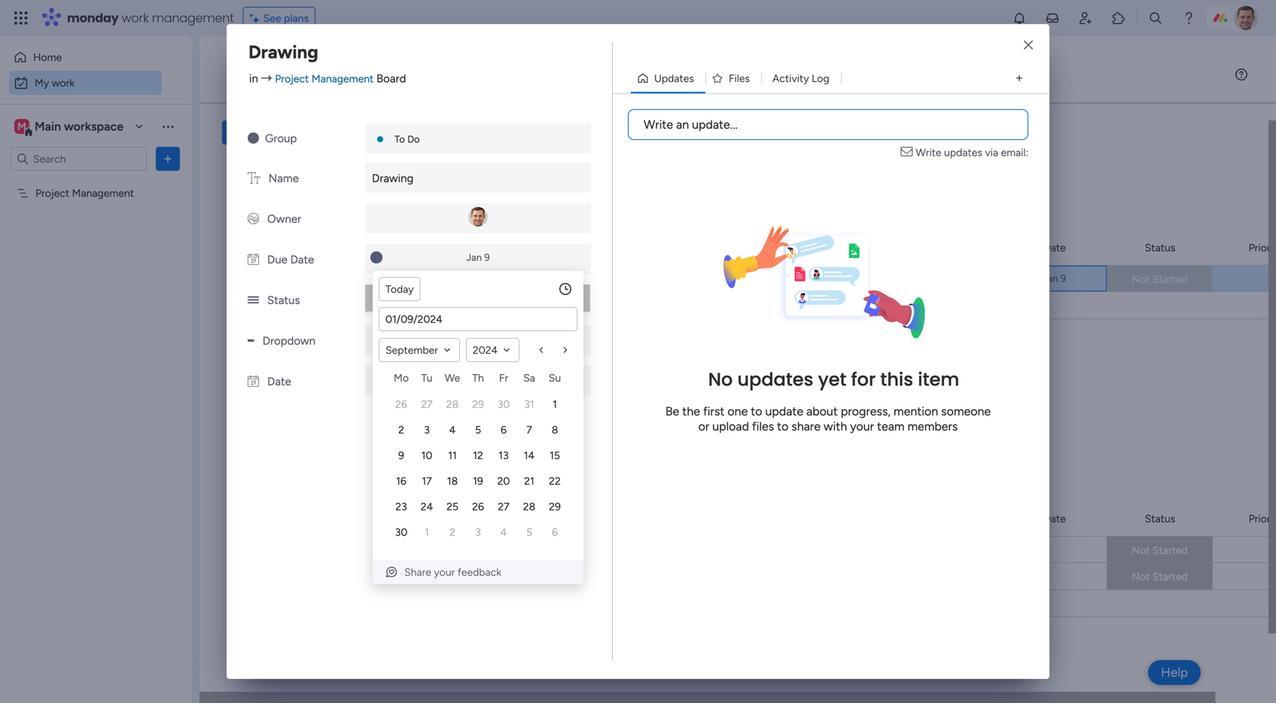 Task type: locate. For each thing, give the bounding box(es) containing it.
today
[[254, 241, 296, 260], [385, 283, 414, 295]]

1 vertical spatial 27
[[498, 500, 509, 513]]

1 vertical spatial project management link
[[763, 266, 902, 293]]

30 down friday "element"
[[497, 398, 510, 411]]

0 horizontal spatial 30 button
[[390, 521, 413, 544]]

3
[[340, 191, 346, 204], [424, 423, 430, 436], [475, 526, 481, 539]]

terry turtle image
[[1234, 6, 1258, 30]]

1 vertical spatial 29
[[549, 500, 561, 513]]

8 button
[[544, 419, 566, 441]]

0 vertical spatial your
[[850, 419, 874, 434]]

your right share
[[434, 566, 455, 579]]

4 up feedback
[[500, 526, 507, 539]]

1 horizontal spatial management
[[312, 72, 374, 85]]

your
[[850, 419, 874, 434], [434, 566, 455, 579]]

6 button
[[492, 419, 515, 441], [544, 521, 566, 544]]

None search field
[[286, 120, 423, 145]]

3 button up share your feedback link
[[467, 521, 489, 544]]

0 vertical spatial work
[[122, 9, 149, 26]]

2 horizontal spatial project
[[765, 274, 799, 286]]

0 vertical spatial 26 button
[[390, 393, 413, 416]]

0 vertical spatial priorit
[[1249, 241, 1276, 254]]

1 vertical spatial 5 button
[[518, 521, 541, 544]]

18
[[447, 475, 458, 487]]

/ right due
[[300, 241, 307, 260]]

29
[[472, 398, 484, 411], [549, 500, 561, 513]]

without
[[254, 512, 307, 531]]

write left via
[[916, 146, 941, 159]]

1 vertical spatial status
[[267, 294, 300, 307]]

3 started from the top
[[1153, 570, 1188, 583]]

1 horizontal spatial to
[[777, 419, 789, 434]]

1 horizontal spatial work
[[122, 9, 149, 26]]

work for monday
[[122, 9, 149, 26]]

3 button up 10
[[416, 419, 438, 441]]

2024 button
[[466, 338, 520, 362]]

dapulse text column image
[[248, 172, 260, 185]]

9 inside no updates yet for this item dialog
[[484, 251, 490, 263]]

12 button
[[467, 444, 489, 467]]

29 down the 22
[[549, 500, 561, 513]]

0 horizontal spatial jan 9
[[466, 251, 490, 263]]

1 vertical spatial 28 button
[[518, 495, 541, 518]]

one
[[728, 404, 748, 419]]

28 down wednesday element
[[446, 398, 459, 411]]

30 button down friday "element"
[[492, 393, 515, 416]]

drawing
[[248, 41, 318, 63], [372, 172, 414, 185]]

1 priorit from the top
[[1249, 241, 1276, 254]]

1 horizontal spatial project management
[[765, 274, 864, 286]]

2 button up 9 button
[[390, 419, 413, 441]]

grid
[[388, 369, 568, 545]]

name
[[269, 172, 299, 185]]

1 vertical spatial priorit
[[1249, 512, 1276, 525]]

0 vertical spatial jan 9
[[466, 251, 490, 263]]

2 right date
[[369, 516, 375, 529]]

members
[[907, 419, 958, 434]]

your inside share your feedback link
[[434, 566, 455, 579]]

1 vertical spatial 30
[[395, 526, 407, 539]]

4 button up 11 button
[[441, 419, 464, 441]]

item inside button
[[253, 126, 274, 139]]

in
[[249, 72, 258, 85]]

home option
[[9, 45, 162, 69]]

0 horizontal spatial my
[[35, 76, 49, 89]]

1 horizontal spatial write
[[916, 146, 941, 159]]

workspace image
[[14, 118, 29, 135]]

2 button down "25" button
[[441, 521, 464, 544]]

dapulse date column image
[[248, 253, 259, 267], [248, 375, 259, 388]]

9 inside button
[[398, 449, 404, 462]]

with
[[824, 419, 847, 434]]

0 vertical spatial dapulse date column image
[[248, 253, 259, 267]]

to
[[751, 404, 762, 419], [777, 419, 789, 434]]

1 dapulse date column image from the top
[[248, 253, 259, 267]]

close image
[[1024, 40, 1033, 51]]

1 right due
[[310, 245, 315, 258]]

29 down thursday "element"
[[472, 398, 484, 411]]

+
[[246, 299, 253, 312]]

0 horizontal spatial 4 button
[[441, 419, 464, 441]]

1 horizontal spatial 6 button
[[544, 521, 566, 544]]

invite members image
[[1078, 11, 1093, 26]]

item right new
[[253, 126, 274, 139]]

0 vertical spatial 30
[[497, 398, 510, 411]]

2 vertical spatial started
[[1153, 570, 1188, 583]]

0 horizontal spatial 28 button
[[441, 393, 464, 416]]

4 up 11 button
[[449, 423, 456, 436]]

0 vertical spatial /
[[300, 241, 307, 260]]

to up the "files"
[[751, 404, 762, 419]]

items inside without a date / 2 items
[[378, 516, 404, 529]]

files
[[729, 72, 750, 85]]

your down progress, at bottom right
[[850, 419, 874, 434]]

2 horizontal spatial management
[[801, 274, 864, 286]]

3 up share your feedback link
[[475, 526, 481, 539]]

today down owner
[[254, 241, 296, 260]]

26 button down 19 button
[[467, 495, 489, 518]]

26
[[395, 398, 407, 411], [472, 500, 484, 513]]

my inside option
[[35, 76, 49, 89]]

1 started from the top
[[1153, 273, 1188, 286]]

1 horizontal spatial my
[[226, 58, 260, 91]]

28 button
[[441, 393, 464, 416], [518, 495, 541, 518]]

add time image
[[558, 282, 573, 297]]

0 horizontal spatial 1 button
[[416, 521, 438, 544]]

today up september
[[385, 283, 414, 295]]

select product image
[[14, 11, 29, 26]]

16 button
[[390, 470, 413, 492]]

23
[[395, 500, 407, 513]]

my for my work
[[226, 58, 260, 91]]

0 vertical spatial 1
[[310, 245, 315, 258]]

23 button
[[390, 495, 413, 518]]

/ right date
[[359, 512, 366, 531]]

row group containing 26
[[388, 391, 568, 545]]

my left →
[[226, 58, 260, 91]]

28 button down 21
[[518, 495, 541, 518]]

0 vertical spatial 28
[[446, 398, 459, 411]]

8
[[552, 423, 558, 436]]

write for write an update...
[[644, 117, 673, 132]]

share
[[404, 566, 431, 579]]

dapulse date column image for due date
[[248, 253, 259, 267]]

0 horizontal spatial 5
[[475, 423, 481, 436]]

5 button up 12
[[467, 419, 489, 441]]

29 button down the 22 button
[[544, 495, 566, 518]]

status
[[1145, 241, 1175, 254], [267, 294, 300, 307], [1145, 512, 1175, 525]]

jan inside no updates yet for this item dialog
[[466, 251, 482, 263]]

29 for bottom 29 button
[[549, 500, 561, 513]]

item inside today / 1 item
[[317, 245, 338, 258]]

27 down tuesday element
[[421, 398, 433, 411]]

work right monday
[[122, 9, 149, 26]]

2 vertical spatial not started
[[1132, 570, 1188, 583]]

item right due date
[[317, 245, 338, 258]]

date
[[323, 512, 355, 531]]

29 for the leftmost 29 button
[[472, 398, 484, 411]]

0 vertical spatial management
[[312, 72, 374, 85]]

new item button
[[222, 120, 280, 145]]

jan 9
[[466, 251, 490, 263], [1043, 273, 1066, 285]]

30 down 23 button
[[395, 526, 407, 539]]

9 button
[[390, 444, 413, 467]]

2 inside without a date / 2 items
[[369, 516, 375, 529]]

tuesday element
[[414, 369, 440, 391]]

no updates yet for this item dialog
[[0, 0, 1276, 703]]

→
[[261, 72, 272, 85]]

my work
[[226, 58, 327, 91]]

1 horizontal spatial 9
[[484, 251, 490, 263]]

1 vertical spatial not
[[1132, 544, 1150, 557]]

2 dapulse date column image from the top
[[248, 375, 259, 388]]

5 button
[[467, 419, 489, 441], [518, 521, 541, 544]]

22
[[549, 475, 561, 487]]

v2 multiple person column image
[[248, 212, 259, 226]]

1 horizontal spatial your
[[850, 419, 874, 434]]

5 button down 21 button
[[518, 521, 541, 544]]

0 horizontal spatial 1
[[310, 245, 315, 258]]

someone
[[941, 404, 991, 419]]

0 vertical spatial today
[[254, 241, 296, 260]]

see plans
[[263, 12, 309, 24]]

2 priorit from the top
[[1249, 512, 1276, 525]]

write for write updates via email:
[[916, 146, 941, 159]]

2 vertical spatial item
[[918, 367, 959, 392]]

0 horizontal spatial management
[[72, 187, 134, 199]]

0 vertical spatial 5
[[475, 423, 481, 436]]

without a date / 2 items
[[254, 512, 404, 531]]

today inside today button
[[385, 283, 414, 295]]

updates up "update"
[[737, 367, 813, 392]]

2 horizontal spatial 1
[[553, 398, 557, 411]]

1 vertical spatial project
[[35, 187, 69, 199]]

9
[[484, 251, 490, 263], [1061, 273, 1066, 285], [398, 449, 404, 462]]

customize
[[564, 126, 614, 139]]

today button
[[379, 277, 421, 301]]

dapulse date column image down v2 dropdown column image
[[248, 375, 259, 388]]

1 down 24 button
[[425, 526, 429, 539]]

0 vertical spatial 26
[[395, 398, 407, 411]]

0 horizontal spatial updates
[[737, 367, 813, 392]]

0 vertical spatial 27 button
[[416, 393, 438, 416]]

or
[[698, 419, 709, 434]]

31 button
[[518, 393, 541, 416]]

0 horizontal spatial project management link
[[275, 72, 374, 85]]

project management link
[[275, 72, 374, 85], [763, 266, 902, 293]]

home link
[[9, 45, 162, 69]]

25
[[446, 500, 458, 513]]

dapulse date column image left due
[[248, 253, 259, 267]]

4 button up feedback
[[492, 521, 515, 544]]

27
[[421, 398, 433, 411], [498, 500, 509, 513]]

0 horizontal spatial 5 button
[[467, 419, 489, 441]]

grid containing mo
[[388, 369, 568, 545]]

3 button
[[416, 419, 438, 441], [467, 521, 489, 544]]

upload
[[712, 419, 749, 434]]

1 vertical spatial management
[[72, 187, 134, 199]]

0 vertical spatial 27
[[421, 398, 433, 411]]

activity log button
[[761, 66, 841, 90]]

26 right "25" button
[[472, 500, 484, 513]]

1 horizontal spatial today
[[385, 283, 414, 295]]

project inside in → project management board
[[275, 72, 309, 85]]

envelope o image
[[901, 145, 916, 160]]

previous image
[[535, 344, 547, 356]]

1 horizontal spatial project
[[275, 72, 309, 85]]

2 vertical spatial 9
[[398, 449, 404, 462]]

4 button
[[441, 419, 464, 441], [492, 521, 515, 544]]

29 button down thursday "element"
[[467, 393, 489, 416]]

1 button down 24 button
[[416, 521, 438, 544]]

30
[[497, 398, 510, 411], [395, 526, 407, 539]]

1 horizontal spatial updates
[[944, 146, 982, 159]]

0 vertical spatial 5 button
[[467, 419, 489, 441]]

monday element
[[388, 369, 414, 391]]

0 vertical spatial not
[[1132, 273, 1150, 286]]

1 vertical spatial your
[[434, 566, 455, 579]]

progress,
[[841, 404, 891, 419]]

search image
[[405, 126, 417, 139]]

4
[[449, 423, 456, 436], [500, 526, 507, 539]]

6 left 7
[[501, 423, 507, 436]]

project management
[[35, 187, 134, 199], [765, 274, 864, 286]]

1 horizontal spatial 30
[[497, 398, 510, 411]]

due
[[267, 253, 287, 267]]

5 up 12
[[475, 423, 481, 436]]

0 vertical spatial 9
[[484, 251, 490, 263]]

board inside no updates yet for this item dialog
[[376, 72, 406, 85]]

6 button left 7
[[492, 419, 515, 441]]

26 button down monday element
[[390, 393, 413, 416]]

2 up 9 button
[[398, 423, 404, 436]]

28 down 21
[[523, 500, 535, 513]]

project management inside list box
[[35, 187, 134, 199]]

1 vertical spatial project management
[[765, 274, 864, 286]]

workspace selection element
[[14, 117, 126, 137]]

0 vertical spatial project
[[275, 72, 309, 85]]

my down home
[[35, 76, 49, 89]]

row group
[[388, 391, 568, 545]]

3 not started from the top
[[1132, 570, 1188, 583]]

plans
[[284, 12, 309, 24]]

2 button
[[390, 419, 413, 441], [441, 521, 464, 544]]

0 horizontal spatial 6
[[501, 423, 507, 436]]

6 for right 6 button
[[552, 526, 558, 539]]

0 vertical spatial 0
[[334, 354, 341, 367]]

help image
[[1181, 11, 1196, 26]]

v2 dropdown column image
[[248, 334, 254, 348]]

1 vertical spatial drawing
[[372, 172, 414, 185]]

dapulse date column image for date
[[248, 375, 259, 388]]

my for my work
[[35, 76, 49, 89]]

2 down "25" button
[[450, 526, 455, 539]]

project
[[275, 72, 309, 85], [35, 187, 69, 199], [765, 274, 799, 286]]

write an update...
[[644, 117, 738, 132]]

write inside button
[[644, 117, 673, 132]]

management
[[152, 9, 234, 26]]

0 horizontal spatial 2 button
[[390, 419, 413, 441]]

3 down filter dashboard by text search box
[[340, 191, 346, 204]]

0
[[334, 354, 341, 367], [337, 408, 343, 421]]

28 button down wednesday element
[[441, 393, 464, 416]]

option
[[0, 180, 192, 183]]

updates left via
[[944, 146, 982, 159]]

share your feedback
[[404, 566, 501, 579]]

0 horizontal spatial work
[[52, 76, 75, 89]]

27 down 20
[[498, 500, 509, 513]]

work inside option
[[52, 76, 75, 89]]

drawing down to
[[372, 172, 414, 185]]

main
[[35, 119, 61, 134]]

do
[[407, 133, 420, 145]]

updates for write
[[944, 146, 982, 159]]

status inside no updates yet for this item dialog
[[267, 294, 300, 307]]

30 button down 23 button
[[390, 521, 413, 544]]

0 horizontal spatial 4
[[449, 423, 456, 436]]

1 vertical spatial 26
[[472, 500, 484, 513]]

1 horizontal spatial 5
[[526, 526, 532, 539]]

write left "an"
[[644, 117, 673, 132]]

27 button down 20
[[492, 495, 515, 518]]

6
[[501, 423, 507, 436], [552, 526, 558, 539]]

management inside in → project management board
[[312, 72, 374, 85]]

10
[[421, 449, 432, 462]]

item inside dialog
[[918, 367, 959, 392]]

6 button down the 22 button
[[544, 521, 566, 544]]

2 horizontal spatial 3
[[475, 526, 481, 539]]

2 vertical spatial 3
[[475, 526, 481, 539]]

item up mention
[[918, 367, 959, 392]]

1 vertical spatial 29 button
[[544, 495, 566, 518]]

september button
[[379, 338, 460, 362]]

0 vertical spatial 3
[[340, 191, 346, 204]]

1 button down sunday element
[[544, 393, 566, 416]]

updates for no
[[737, 367, 813, 392]]

27 button down tuesday element
[[416, 393, 438, 416]]

5 down 21 button
[[526, 526, 532, 539]]

3 up 10 button
[[424, 423, 430, 436]]

0 vertical spatial 1 button
[[544, 393, 566, 416]]

to down "update"
[[777, 419, 789, 434]]

thursday element
[[465, 369, 491, 391]]

0 horizontal spatial to
[[751, 404, 762, 419]]

activity
[[772, 72, 809, 85]]

0 vertical spatial status
[[1145, 241, 1175, 254]]

1 button
[[544, 393, 566, 416], [416, 521, 438, 544]]

today / 1 item
[[254, 241, 338, 260]]

1 down sunday element
[[553, 398, 557, 411]]

26 down monday element
[[395, 398, 407, 411]]

1 vertical spatial not started
[[1132, 544, 1188, 557]]

apps image
[[1111, 11, 1126, 26]]

updates button
[[631, 66, 705, 90]]

v2 status image
[[248, 294, 259, 307]]

item
[[253, 126, 274, 139], [317, 245, 338, 258], [918, 367, 959, 392]]

mo
[[394, 372, 409, 384]]

work down home
[[52, 76, 75, 89]]

today for today / 1 item
[[254, 241, 296, 260]]

27 button
[[416, 393, 438, 416], [492, 495, 515, 518]]

2 started from the top
[[1153, 544, 1188, 557]]

0 horizontal spatial today
[[254, 241, 296, 260]]

management
[[312, 72, 374, 85], [72, 187, 134, 199], [801, 274, 864, 286]]

files button
[[705, 66, 761, 90]]

6 down the 22 button
[[552, 526, 558, 539]]

drawing up →
[[248, 41, 318, 63]]

1 vertical spatial 3 button
[[467, 521, 489, 544]]



Task type: describe. For each thing, give the bounding box(es) containing it.
0 horizontal spatial 3 button
[[416, 419, 438, 441]]

jan 9 inside no updates yet for this item dialog
[[466, 251, 490, 263]]

first
[[703, 404, 725, 419]]

21 button
[[518, 470, 541, 492]]

sa
[[523, 372, 535, 384]]

item
[[277, 299, 299, 312]]

via
[[985, 146, 998, 159]]

0 vertical spatial 0 items
[[334, 354, 369, 367]]

september
[[385, 344, 438, 356]]

1 vertical spatial 0 items
[[337, 408, 372, 421]]

1 horizontal spatial 4
[[500, 526, 507, 539]]

update
[[765, 404, 803, 419]]

Date field
[[379, 308, 577, 330]]

31
[[524, 398, 534, 411]]

Search in workspace field
[[32, 150, 126, 168]]

1 horizontal spatial 3 button
[[467, 521, 489, 544]]

22 button
[[544, 470, 566, 492]]

1 vertical spatial 4 button
[[492, 521, 515, 544]]

+ add item
[[246, 299, 299, 312]]

15
[[550, 449, 560, 462]]

1 vertical spatial 27 button
[[492, 495, 515, 518]]

1 not from the top
[[1132, 273, 1150, 286]]

to do
[[394, 133, 420, 145]]

no updates yet for this item
[[708, 367, 959, 392]]

1 vertical spatial jan
[[1043, 273, 1058, 285]]

13
[[499, 449, 509, 462]]

next image
[[559, 344, 571, 356]]

a
[[311, 512, 320, 531]]

write an update... button
[[628, 109, 1028, 140]]

1 horizontal spatial board
[[819, 241, 846, 254]]

1 horizontal spatial 2
[[398, 423, 404, 436]]

project inside project management list box
[[35, 187, 69, 199]]

0 horizontal spatial 3
[[340, 191, 346, 204]]

2 horizontal spatial 2
[[450, 526, 455, 539]]

1 vertical spatial 26 button
[[467, 495, 489, 518]]

wednesday element
[[440, 369, 465, 391]]

0 horizontal spatial drawing
[[248, 41, 318, 63]]

home
[[33, 51, 62, 64]]

13 button
[[492, 444, 515, 467]]

m
[[17, 120, 26, 133]]

notifications image
[[1012, 11, 1027, 26]]

1 horizontal spatial 26
[[472, 500, 484, 513]]

no
[[708, 367, 733, 392]]

mention
[[894, 404, 938, 419]]

add view image
[[1016, 73, 1022, 84]]

12
[[473, 449, 483, 462]]

1 vertical spatial /
[[359, 512, 366, 531]]

19 button
[[467, 470, 489, 492]]

to
[[394, 133, 405, 145]]

for
[[851, 367, 876, 392]]

11 button
[[441, 444, 464, 467]]

6 for topmost 6 button
[[501, 423, 507, 436]]

1 for bottom 1 button
[[425, 526, 429, 539]]

0 horizontal spatial 28
[[446, 398, 459, 411]]

project management list box
[[0, 177, 192, 409]]

1 vertical spatial 28
[[523, 500, 535, 513]]

update...
[[692, 117, 738, 132]]

1 horizontal spatial project management link
[[763, 266, 902, 293]]

0 horizontal spatial /
[[300, 241, 307, 260]]

in → project management board
[[249, 72, 406, 85]]

write updates via email:
[[916, 146, 1028, 159]]

saturday element
[[516, 369, 542, 391]]

v2 sun image
[[248, 132, 259, 145]]

1 horizontal spatial 2 button
[[441, 521, 464, 544]]

activity log
[[772, 72, 829, 85]]

share
[[792, 419, 821, 434]]

0 horizontal spatial 29 button
[[467, 393, 489, 416]]

2 not started from the top
[[1132, 544, 1188, 557]]

management inside project management list box
[[72, 187, 134, 199]]

0 vertical spatial 6 button
[[492, 419, 515, 441]]

2 vertical spatial management
[[801, 274, 864, 286]]

1 vertical spatial 5
[[526, 526, 532, 539]]

help
[[1161, 665, 1188, 680]]

1 vertical spatial 0
[[337, 408, 343, 421]]

add
[[255, 299, 275, 312]]

search everything image
[[1148, 11, 1163, 26]]

1 for the rightmost 1 button
[[553, 398, 557, 411]]

owner
[[267, 212, 301, 226]]

20
[[497, 475, 510, 487]]

group
[[265, 132, 297, 145]]

1 inside today / 1 item
[[310, 245, 315, 258]]

monday work management
[[67, 9, 234, 26]]

0 horizontal spatial 27 button
[[416, 393, 438, 416]]

inbox image
[[1045, 11, 1060, 26]]

1 vertical spatial jan 9
[[1043, 273, 1066, 285]]

help button
[[1148, 660, 1201, 685]]

today for today
[[385, 283, 414, 295]]

1 horizontal spatial 1 button
[[544, 393, 566, 416]]

my work option
[[9, 71, 162, 95]]

2 vertical spatial status
[[1145, 512, 1175, 525]]

0 horizontal spatial 26
[[395, 398, 407, 411]]

see
[[263, 12, 281, 24]]

sunday element
[[542, 369, 568, 391]]

be the first one to update about progress, mention someone or upload files to share with your team members
[[665, 404, 991, 434]]

log
[[812, 72, 829, 85]]

14
[[524, 449, 535, 462]]

my work
[[35, 76, 75, 89]]

17 button
[[416, 470, 438, 492]]

1 not started from the top
[[1132, 273, 1188, 286]]

15 button
[[544, 444, 566, 467]]

0 vertical spatial 30 button
[[492, 393, 515, 416]]

work
[[266, 58, 327, 91]]

3 not from the top
[[1132, 570, 1150, 583]]

1 horizontal spatial 28 button
[[518, 495, 541, 518]]

about
[[806, 404, 838, 419]]

th
[[472, 372, 484, 384]]

0 horizontal spatial 26 button
[[390, 393, 413, 416]]

19
[[473, 475, 483, 487]]

0 vertical spatial 4
[[449, 423, 456, 436]]

see plans button
[[243, 7, 316, 29]]

20 button
[[492, 470, 515, 492]]

1 vertical spatial to
[[777, 419, 789, 434]]

friday element
[[491, 369, 516, 391]]

24
[[421, 500, 433, 513]]

Filter dashboard by text search field
[[286, 120, 423, 145]]

0 horizontal spatial 27
[[421, 398, 433, 411]]

your inside be the first one to update about progress, mention someone or upload files to share with your team members
[[850, 419, 874, 434]]

1 horizontal spatial drawing
[[372, 172, 414, 185]]

work for my
[[52, 76, 75, 89]]

1 horizontal spatial 3
[[424, 423, 430, 436]]

updates
[[654, 72, 694, 85]]

fr
[[499, 372, 508, 384]]

my work link
[[9, 71, 162, 95]]

share your feedback link
[[385, 565, 571, 580]]

0 vertical spatial to
[[751, 404, 762, 419]]

16
[[396, 475, 406, 487]]

files
[[752, 419, 774, 434]]

14 button
[[518, 444, 541, 467]]

new item
[[228, 126, 274, 139]]

1 vertical spatial 1 button
[[416, 521, 438, 544]]

workspace
[[64, 119, 123, 134]]

0 horizontal spatial 30
[[395, 526, 407, 539]]

be
[[665, 404, 679, 419]]

we
[[445, 372, 460, 384]]

this
[[880, 367, 913, 392]]

25 button
[[441, 495, 464, 518]]

11
[[448, 449, 457, 462]]

10 button
[[416, 444, 438, 467]]

project management link inside no updates yet for this item dialog
[[275, 72, 374, 85]]

2 horizontal spatial 9
[[1061, 273, 1066, 285]]

18 button
[[441, 470, 464, 492]]

24 button
[[416, 495, 438, 518]]

2 not from the top
[[1132, 544, 1150, 557]]

monday
[[67, 9, 119, 26]]

21
[[524, 475, 534, 487]]

an
[[676, 117, 689, 132]]

main workspace
[[35, 119, 123, 134]]



Task type: vqa. For each thing, say whether or not it's contained in the screenshot.


